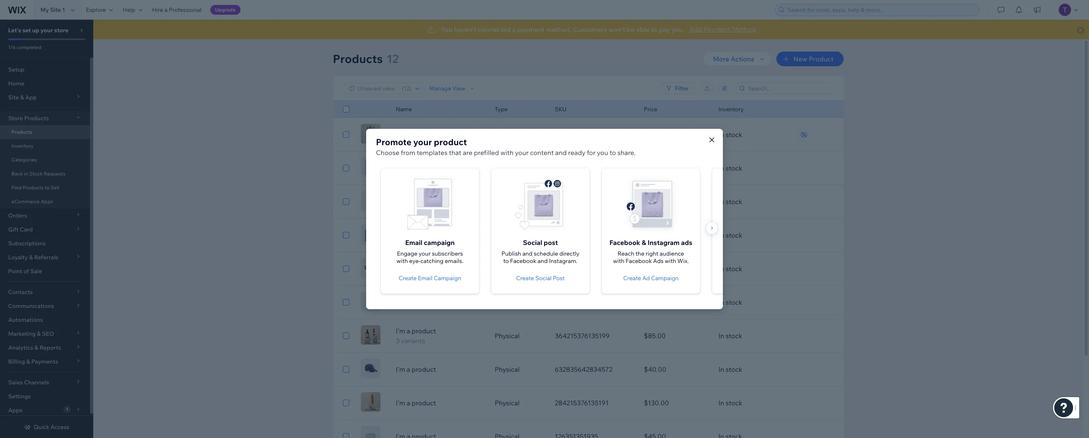 Task type: describe. For each thing, give the bounding box(es) containing it.
point of sale
[[8, 268, 42, 275]]

$40.00
[[644, 366, 667, 374]]

in stock link for 217537123517253
[[714, 226, 803, 245]]

explore
[[86, 6, 106, 14]]

ecommerce
[[11, 199, 40, 205]]

facebook & instagram ads
[[610, 239, 693, 247]]

6 in from the top
[[719, 298, 725, 307]]

217537123517253 link
[[550, 226, 639, 245]]

catching
[[421, 258, 444, 265]]

physical link for 284215376135191
[[490, 393, 550, 413]]

back in stock requests link
[[0, 167, 90, 181]]

in for 364215375135191
[[719, 164, 725, 172]]

6 in stock from the top
[[719, 298, 743, 307]]

284215376135191 link
[[550, 393, 639, 413]]

products up unsaved view field on the left top of the page
[[333, 52, 383, 66]]

automations link
[[0, 313, 90, 327]]

$25.00
[[644, 231, 666, 240]]

3 i'm from the top
[[396, 226, 406, 235]]

point of sale link
[[0, 265, 90, 278]]

$10.00 link
[[639, 192, 714, 212]]

364215376135191 link
[[550, 125, 639, 145]]

directly
[[560, 250, 580, 258]]

i'm a product 2 variants for 366615376135191
[[396, 260, 436, 278]]

to inside publish and schedule directly to facebook and instagram.
[[504, 258, 509, 265]]

help button
[[118, 0, 147, 20]]

$7.50 link
[[639, 259, 714, 279]]

2 inside shopping bag - large 2 variants
[[396, 169, 400, 177]]

(
[[402, 85, 404, 92]]

stock for 364215376135191
[[726, 131, 743, 139]]

publish
[[502, 250, 522, 258]]

i'm a product 3 variants for 217537123517253
[[396, 226, 436, 244]]

quick access button
[[24, 424, 69, 431]]

stock for 366615376135191
[[726, 265, 743, 273]]

type
[[495, 106, 508, 113]]

haven't
[[454, 25, 477, 34]]

physical link for 364115376135191
[[490, 192, 550, 212]]

settings
[[8, 393, 31, 400]]

Search for tools, apps, help & more... field
[[786, 4, 977, 16]]

completed
[[17, 44, 41, 50]]

physical for 364215376135199
[[495, 332, 520, 340]]

ads
[[654, 258, 664, 265]]

site
[[50, 6, 61, 14]]

choose
[[376, 149, 400, 157]]

in for 366615376135191
[[719, 265, 725, 273]]

1 horizontal spatial and
[[538, 258, 548, 265]]

0 horizontal spatial and
[[523, 250, 533, 258]]

2 for 366615376135191
[[396, 270, 400, 278]]

with inside promote your product choose from templates that are prefilled with your content and ready for you to share.
[[501, 149, 514, 157]]

bag
[[428, 159, 440, 167]]

physical link for 366615376135191
[[490, 259, 550, 279]]

eye-
[[409, 258, 421, 265]]

12 for products 12
[[387, 52, 399, 66]]

$499.99
[[667, 164, 693, 172]]

hire a professional
[[152, 6, 202, 14]]

requests
[[44, 171, 66, 177]]

6 stock from the top
[[726, 298, 743, 307]]

physical for 364215376135191
[[495, 131, 520, 139]]

point
[[8, 268, 22, 275]]

professional
[[169, 6, 202, 14]]

ecommerce apps
[[11, 199, 53, 205]]

in for 284215376135191
[[719, 399, 725, 407]]

your up templates
[[414, 137, 432, 147]]

physical link for 364215375135191
[[490, 158, 550, 178]]

content
[[531, 149, 554, 157]]

ready
[[569, 149, 586, 157]]

automations
[[8, 317, 43, 324]]

i'm a product 2 variants for 364115376135191
[[396, 193, 436, 211]]

my site 1
[[41, 6, 65, 14]]

variants for 366615376135191
[[401, 270, 425, 278]]

instagram.
[[549, 258, 578, 265]]

promote your product choose from templates that are prefilled with your content and ready for you to share.
[[376, 137, 636, 157]]

campaign for &
[[652, 275, 679, 282]]

-
[[441, 159, 443, 167]]

of
[[24, 268, 29, 275]]

templates
[[417, 149, 448, 157]]

in for 364115376135191
[[719, 198, 725, 206]]

to inside sidebar element
[[45, 185, 50, 191]]

a inside "link"
[[165, 6, 168, 14]]

$7.50
[[644, 265, 661, 273]]

in stock for 364215376135199
[[719, 332, 743, 340]]

$15.00 $499.99
[[644, 164, 693, 172]]

4 i'm from the top
[[396, 260, 406, 268]]

Search... field
[[746, 83, 831, 94]]

7 i'm from the top
[[396, 399, 406, 407]]

find products to sell link
[[0, 181, 90, 195]]

ecommerce apps link
[[0, 195, 90, 209]]

in stock for 364215376135191
[[719, 131, 743, 139]]

store
[[8, 115, 23, 122]]

your inside sidebar element
[[41, 27, 53, 34]]

in stock link for 364215376135191
[[714, 125, 803, 145]]

in stock link for 364215375135191
[[714, 158, 803, 178]]

be
[[627, 25, 635, 34]]

you
[[441, 25, 453, 34]]

you haven't connected a payment method. customers won't be able to pay you.
[[441, 25, 685, 34]]

add payment method
[[690, 25, 757, 33]]

my
[[41, 6, 49, 14]]

217537123517253
[[555, 231, 609, 240]]

1 horizontal spatial inventory
[[719, 106, 744, 113]]

0 vertical spatial social
[[523, 239, 543, 247]]

set
[[22, 27, 31, 34]]

right
[[646, 250, 659, 258]]

help
[[123, 6, 135, 14]]

quick
[[34, 424, 49, 431]]

i'm a product 3 variants for 364215376135199
[[396, 327, 436, 345]]

with right ads
[[665, 258, 677, 265]]

physical for 364215375135191
[[495, 164, 520, 172]]

in stock for 217537123517253
[[719, 231, 743, 240]]

364115376135191 link
[[550, 192, 639, 212]]

product inside promote your product choose from templates that are prefilled with your content and ready for you to share.
[[434, 137, 467, 147]]

find products to sell
[[11, 185, 59, 191]]

quick access
[[34, 424, 69, 431]]

create for facebook
[[624, 275, 642, 282]]

in stock for 284215376135191
[[719, 399, 743, 407]]

Unsaved view field
[[356, 83, 400, 94]]

in stock for 364215375135191
[[719, 164, 743, 172]]

filter button
[[661, 82, 697, 95]]

add
[[690, 25, 703, 33]]

( 12 )
[[402, 85, 412, 92]]

products down store on the top left
[[11, 129, 33, 135]]

setup link
[[0, 63, 90, 77]]

in stock for 366615376135191
[[719, 265, 743, 273]]

i'm a product for 364215376135191
[[396, 131, 436, 139]]

)
[[410, 85, 412, 92]]

366615376135191 link
[[550, 259, 639, 279]]

price
[[644, 106, 658, 113]]

your left content
[[515, 149, 529, 157]]

ads
[[682, 239, 693, 247]]



Task type: vqa. For each thing, say whether or not it's contained in the screenshot.


Task type: locate. For each thing, give the bounding box(es) containing it.
0 horizontal spatial inventory
[[11, 143, 34, 149]]

settings link
[[0, 390, 90, 404]]

1/6
[[8, 44, 16, 50]]

in stock for 364115376135191
[[719, 198, 743, 206]]

name
[[396, 106, 412, 113]]

1 $85.00 link from the top
[[639, 125, 714, 145]]

364215375135191 link
[[550, 158, 639, 178]]

that
[[449, 149, 462, 157]]

4 physical from the top
[[495, 265, 520, 273]]

facebook for social post
[[511, 258, 537, 265]]

with left the the
[[614, 258, 625, 265]]

7 in from the top
[[719, 332, 725, 340]]

for
[[587, 149, 596, 157]]

products link
[[0, 125, 90, 139]]

$85.00 link for 364215376135199
[[639, 326, 714, 346]]

4 in stock from the top
[[719, 231, 743, 240]]

$85.00 down price
[[644, 131, 666, 139]]

email campaign
[[406, 239, 455, 247]]

3 in stock link from the top
[[714, 192, 803, 212]]

8 in stock link from the top
[[714, 360, 803, 380]]

None checkbox
[[343, 130, 349, 140], [343, 163, 349, 173], [343, 231, 349, 240], [343, 432, 349, 439], [343, 130, 349, 140], [343, 163, 349, 173], [343, 231, 349, 240], [343, 432, 349, 439]]

$130.00 link
[[639, 393, 714, 413]]

in stock link for 366615376135191
[[714, 259, 803, 279]]

store products button
[[0, 111, 90, 125]]

in stock link for 364115376135191
[[714, 192, 803, 212]]

1 physical link from the top
[[490, 125, 550, 145]]

1 vertical spatial $85.00
[[644, 332, 666, 340]]

physical for 632835642834572
[[495, 366, 520, 374]]

1 horizontal spatial 12
[[404, 85, 410, 92]]

1 vertical spatial 3
[[396, 337, 400, 345]]

physical link for 632835642834572
[[490, 360, 550, 380]]

0 vertical spatial inventory
[[719, 106, 744, 113]]

in for 632835642834572
[[719, 366, 725, 374]]

9 in stock link from the top
[[714, 393, 803, 413]]

and left ready
[[556, 149, 567, 157]]

2 for 364115376135191
[[396, 203, 400, 211]]

home
[[8, 80, 24, 87]]

facebook for facebook & instagram ads
[[626, 258, 652, 265]]

wix.
[[678, 258, 689, 265]]

1 vertical spatial i'm a product 3 variants
[[396, 327, 436, 345]]

i'm a product for 632835642834572
[[396, 366, 436, 374]]

$85.00 up $40.00
[[644, 332, 666, 340]]

1 in stock link from the top
[[714, 125, 803, 145]]

variants for 364215376135199
[[401, 337, 426, 345]]

1 in stock from the top
[[719, 131, 743, 139]]

$85.00
[[644, 131, 666, 139], [644, 332, 666, 340]]

6 physical link from the top
[[490, 360, 550, 380]]

1 $85.00 from the top
[[644, 131, 666, 139]]

your inside engage your subscribers with eye-catching emails.
[[419, 250, 431, 258]]

2 physical link from the top
[[490, 158, 550, 178]]

physical link for 364215376135191
[[490, 125, 550, 145]]

7 stock from the top
[[726, 332, 743, 340]]

1 vertical spatial $85.00 link
[[639, 326, 714, 346]]

physical for 366615376135191
[[495, 265, 520, 273]]

physical link for 364215376135199
[[490, 326, 550, 346]]

2 i'm a product link from the top
[[391, 365, 490, 375]]

2 2 from the top
[[396, 203, 400, 211]]

5 physical from the top
[[495, 332, 520, 340]]

store
[[54, 27, 69, 34]]

alert containing add payment method
[[93, 20, 1090, 39]]

access
[[51, 424, 69, 431]]

$85.00 link up $40.00 link
[[639, 326, 714, 346]]

1 vertical spatial inventory
[[11, 143, 34, 149]]

physical for 284215376135191
[[495, 399, 520, 407]]

in
[[24, 171, 28, 177]]

customers
[[574, 25, 608, 34]]

9 stock from the top
[[726, 399, 743, 407]]

12 up 'name'
[[404, 85, 410, 92]]

large
[[445, 159, 467, 167]]

in stock link for 632835642834572
[[714, 360, 803, 380]]

0 vertical spatial $85.00 link
[[639, 125, 714, 145]]

to left schedule
[[504, 258, 509, 265]]

i'm a product for 284215376135191
[[396, 399, 436, 407]]

variants inside shopping bag - large 2 variants
[[401, 169, 425, 177]]

2 horizontal spatial and
[[556, 149, 567, 157]]

5 physical link from the top
[[490, 326, 550, 346]]

are
[[463, 149, 473, 157]]

in for 364215376135199
[[719, 332, 725, 340]]

facebook inside reach the right audience with facebook ads with wix.
[[626, 258, 652, 265]]

stock for 632835642834572
[[726, 366, 743, 374]]

post
[[553, 275, 565, 282]]

$85.00 for 364215376135191
[[644, 131, 666, 139]]

and
[[556, 149, 567, 157], [523, 250, 533, 258], [538, 258, 548, 265]]

$85.00 link for 364215376135191
[[639, 125, 714, 145]]

social post
[[523, 239, 558, 247]]

0 vertical spatial i'm a product 3 variants
[[396, 226, 436, 244]]

products up products link
[[24, 115, 49, 122]]

0 vertical spatial $85.00
[[644, 131, 666, 139]]

back in stock requests
[[11, 171, 66, 177]]

7 physical link from the top
[[490, 393, 550, 413]]

2 vertical spatial i'm a product
[[396, 399, 436, 407]]

3 physical link from the top
[[490, 192, 550, 212]]

1 i'm a product link from the top
[[391, 130, 490, 140]]

physical for 364115376135191
[[495, 198, 520, 206]]

1 i'm a product from the top
[[396, 131, 436, 139]]

4 stock from the top
[[726, 231, 743, 240]]

hire a professional link
[[147, 0, 207, 20]]

stock for 284215376135191
[[726, 399, 743, 407]]

you
[[597, 149, 609, 157]]

5 in stock link from the top
[[714, 259, 803, 279]]

schedule
[[534, 250, 558, 258]]

2 vertical spatial 2
[[396, 270, 400, 278]]

284215376135191
[[555, 399, 609, 407]]

email up engage
[[406, 239, 423, 247]]

your right up
[[41, 27, 53, 34]]

i'm a product
[[396, 131, 436, 139], [396, 366, 436, 374], [396, 399, 436, 407]]

connected
[[478, 25, 511, 34]]

create email campaign
[[399, 275, 462, 282]]

email down catching
[[418, 275, 433, 282]]

1 i'm a product 3 variants from the top
[[396, 226, 436, 244]]

i'm a product link for 632835642834572
[[391, 365, 490, 375]]

alert
[[93, 20, 1090, 39]]

home link
[[0, 77, 90, 90]]

0 horizontal spatial campaign
[[434, 275, 462, 282]]

variants for 217537123517253
[[401, 236, 426, 244]]

2 horizontal spatial create
[[624, 275, 642, 282]]

3 in stock from the top
[[719, 198, 743, 206]]

to left pay
[[651, 25, 658, 34]]

and up create social post
[[538, 258, 548, 265]]

email
[[406, 239, 423, 247], [418, 275, 433, 282]]

add payment method link
[[690, 24, 757, 34]]

in for 217537123517253
[[719, 231, 725, 240]]

364215376135199
[[555, 332, 610, 340]]

store products
[[8, 115, 49, 122]]

subscriptions
[[8, 240, 46, 247]]

5 in from the top
[[719, 265, 725, 273]]

with left 'eye-'
[[397, 258, 408, 265]]

engage your subscribers with eye-catching emails.
[[397, 250, 464, 265]]

0 vertical spatial i'm a product 2 variants
[[396, 193, 436, 211]]

0 horizontal spatial 12
[[387, 52, 399, 66]]

create left ad
[[624, 275, 642, 282]]

2 create from the left
[[517, 275, 534, 282]]

i'm a product 2 variants
[[396, 193, 436, 211], [396, 260, 436, 278]]

3 in from the top
[[719, 198, 725, 206]]

categories link
[[0, 153, 90, 167]]

7 in stock from the top
[[719, 332, 743, 340]]

your down email campaign
[[419, 250, 431, 258]]

list containing email campaign
[[366, 165, 826, 297]]

$85.00 for 364215376135199
[[644, 332, 666, 340]]

2 physical from the top
[[495, 164, 520, 172]]

inventory inside inventory link
[[11, 143, 34, 149]]

5 in stock from the top
[[719, 265, 743, 273]]

4 in stock link from the top
[[714, 226, 803, 245]]

1 i'm from the top
[[396, 131, 406, 139]]

in stock for 632835642834572
[[719, 366, 743, 374]]

7 physical from the top
[[495, 399, 520, 407]]

products up ecommerce apps
[[23, 185, 44, 191]]

5 stock from the top
[[726, 265, 743, 273]]

stock for 364215376135199
[[726, 332, 743, 340]]

0 vertical spatial i'm a product
[[396, 131, 436, 139]]

2 i'm a product 3 variants from the top
[[396, 327, 436, 345]]

stock
[[29, 171, 43, 177]]

campaign down $7.50
[[652, 275, 679, 282]]

stock for 364215375135191
[[726, 164, 743, 172]]

won't
[[609, 25, 626, 34]]

campaign down emails.
[[434, 275, 462, 282]]

inventory link
[[0, 139, 90, 153]]

1 horizontal spatial campaign
[[652, 275, 679, 282]]

instagram
[[648, 239, 680, 247]]

1 2 from the top
[[396, 169, 400, 177]]

1 create from the left
[[399, 275, 417, 282]]

1 vertical spatial email
[[418, 275, 433, 282]]

find
[[11, 185, 22, 191]]

campaign for campaign
[[434, 275, 462, 282]]

1 3 from the top
[[396, 236, 400, 244]]

2 stock from the top
[[726, 164, 743, 172]]

in for 364215376135191
[[719, 131, 725, 139]]

1 vertical spatial 2
[[396, 203, 400, 211]]

12
[[387, 52, 399, 66], [404, 85, 410, 92]]

2 campaign from the left
[[652, 275, 679, 282]]

8 in stock from the top
[[719, 366, 743, 374]]

0 vertical spatial 3
[[396, 236, 400, 244]]

5 i'm from the top
[[396, 327, 406, 335]]

in stock link for 284215376135191
[[714, 393, 803, 413]]

3 create from the left
[[624, 275, 642, 282]]

8 stock from the top
[[726, 366, 743, 374]]

i'm a product 2 variants down engage
[[396, 260, 436, 278]]

physical
[[495, 131, 520, 139], [495, 164, 520, 172], [495, 198, 520, 206], [495, 265, 520, 273], [495, 332, 520, 340], [495, 366, 520, 374], [495, 399, 520, 407]]

products inside dropdown button
[[24, 115, 49, 122]]

setup
[[8, 66, 24, 73]]

create
[[399, 275, 417, 282], [517, 275, 534, 282], [624, 275, 642, 282]]

1 vertical spatial i'm a product 2 variants
[[396, 260, 436, 278]]

0 vertical spatial email
[[406, 239, 423, 247]]

social up publish and schedule directly to facebook and instagram.
[[523, 239, 543, 247]]

to inside promote your product choose from templates that are prefilled with your content and ready for you to share.
[[610, 149, 616, 157]]

sidebar element
[[0, 20, 93, 439]]

sale
[[30, 268, 42, 275]]

emails.
[[445, 258, 464, 265]]

3 stock from the top
[[726, 198, 743, 206]]

1 vertical spatial social
[[536, 275, 552, 282]]

None checkbox
[[343, 104, 349, 114], [343, 197, 349, 207], [343, 264, 349, 274], [343, 298, 349, 307], [343, 331, 349, 341], [343, 365, 349, 375], [343, 398, 349, 408], [343, 104, 349, 114], [343, 197, 349, 207], [343, 264, 349, 274], [343, 298, 349, 307], [343, 331, 349, 341], [343, 365, 349, 375], [343, 398, 349, 408]]

0 vertical spatial 2
[[396, 169, 400, 177]]

and inside promote your product choose from templates that are prefilled with your content and ready for you to share.
[[556, 149, 567, 157]]

in stock link for 364215376135199
[[714, 326, 803, 346]]

variants for 364115376135191
[[401, 203, 425, 211]]

and right publish on the left of the page
[[523, 250, 533, 258]]

632835642834572 link
[[550, 360, 639, 380]]

campaign
[[424, 239, 455, 247]]

8 in from the top
[[719, 366, 725, 374]]

ad
[[643, 275, 650, 282]]

create down publish and schedule directly to facebook and instagram.
[[517, 275, 534, 282]]

2 i'm a product from the top
[[396, 366, 436, 374]]

0 horizontal spatial create
[[399, 275, 417, 282]]

632835642834572
[[555, 366, 613, 374]]

1 campaign from the left
[[434, 275, 462, 282]]

i'm a product link for 284215376135191
[[391, 398, 490, 408]]

1/6 completed
[[8, 44, 41, 50]]

with right prefilled
[[501, 149, 514, 157]]

i'm a product link for 364215376135191
[[391, 130, 490, 140]]

364215375135191
[[555, 164, 610, 172]]

2 in stock link from the top
[[714, 158, 803, 178]]

2 i'm from the top
[[396, 193, 406, 201]]

reach
[[618, 250, 635, 258]]

create social post
[[517, 275, 565, 282]]

create for social
[[517, 275, 534, 282]]

share.
[[618, 149, 636, 157]]

12 for ( 12 )
[[404, 85, 410, 92]]

1 vertical spatial 12
[[404, 85, 410, 92]]

6 in stock link from the top
[[714, 293, 803, 312]]

2 vertical spatial i'm a product link
[[391, 398, 490, 408]]

from
[[401, 149, 416, 157]]

12 up unsaved view field on the left top of the page
[[387, 52, 399, 66]]

2 $85.00 from the top
[[644, 332, 666, 340]]

products 12
[[333, 52, 399, 66]]

9 in from the top
[[719, 399, 725, 407]]

$85.00 link up $499.99
[[639, 125, 714, 145]]

7 in stock link from the top
[[714, 326, 803, 346]]

2 in from the top
[[719, 164, 725, 172]]

list
[[366, 165, 826, 297]]

3 for 364215376135199
[[396, 337, 400, 345]]

1 vertical spatial i'm a product link
[[391, 365, 490, 375]]

to left sell
[[45, 185, 50, 191]]

4 physical link from the top
[[490, 259, 550, 279]]

2 $85.00 link from the top
[[639, 326, 714, 346]]

1 stock from the top
[[726, 131, 743, 139]]

0 vertical spatial i'm a product link
[[391, 130, 490, 140]]

3 physical from the top
[[495, 198, 520, 206]]

1 in from the top
[[719, 131, 725, 139]]

facebook inside publish and schedule directly to facebook and instagram.
[[511, 258, 537, 265]]

stock for 364115376135191
[[726, 198, 743, 206]]

4 in from the top
[[719, 231, 725, 240]]

1 i'm a product 2 variants from the top
[[396, 193, 436, 211]]

to right you
[[610, 149, 616, 157]]

3 i'm a product from the top
[[396, 399, 436, 407]]

let's set up your store
[[8, 27, 69, 34]]

social left post
[[536, 275, 552, 282]]

reach the right audience with facebook ads with wix.
[[614, 250, 689, 265]]

2 in stock from the top
[[719, 164, 743, 172]]

create for email
[[399, 275, 417, 282]]

1 physical from the top
[[495, 131, 520, 139]]

filter
[[675, 85, 689, 92]]

hire
[[152, 6, 163, 14]]

1 vertical spatial i'm a product
[[396, 366, 436, 374]]

i'm a product 2 variants down shopping bag - large 2 variants
[[396, 193, 436, 211]]

2 3 from the top
[[396, 337, 400, 345]]

$15.00
[[644, 164, 665, 172]]

upgrade button
[[210, 5, 241, 15]]

able
[[637, 25, 650, 34]]

6 physical from the top
[[495, 366, 520, 374]]

method.
[[546, 25, 572, 34]]

3 i'm a product link from the top
[[391, 398, 490, 408]]

stock for 217537123517253
[[726, 231, 743, 240]]

engage
[[397, 250, 418, 258]]

with inside engage your subscribers with eye-catching emails.
[[397, 258, 408, 265]]

9 in stock from the top
[[719, 399, 743, 407]]

publish and schedule directly to facebook and instagram.
[[502, 250, 580, 265]]

3 for 217537123517253
[[396, 236, 400, 244]]

the
[[636, 250, 645, 258]]

3 2 from the top
[[396, 270, 400, 278]]

facebook
[[610, 239, 641, 247], [511, 258, 537, 265], [626, 258, 652, 265]]

i'm a product link
[[391, 130, 490, 140], [391, 365, 490, 375], [391, 398, 490, 408]]

364215376135191
[[555, 131, 609, 139]]

0 vertical spatial 12
[[387, 52, 399, 66]]

1 horizontal spatial create
[[517, 275, 534, 282]]

subscriptions link
[[0, 237, 90, 251]]

apps
[[41, 199, 53, 205]]

6 i'm from the top
[[396, 366, 406, 374]]

create down 'eye-'
[[399, 275, 417, 282]]

2 i'm a product 2 variants from the top
[[396, 260, 436, 278]]



